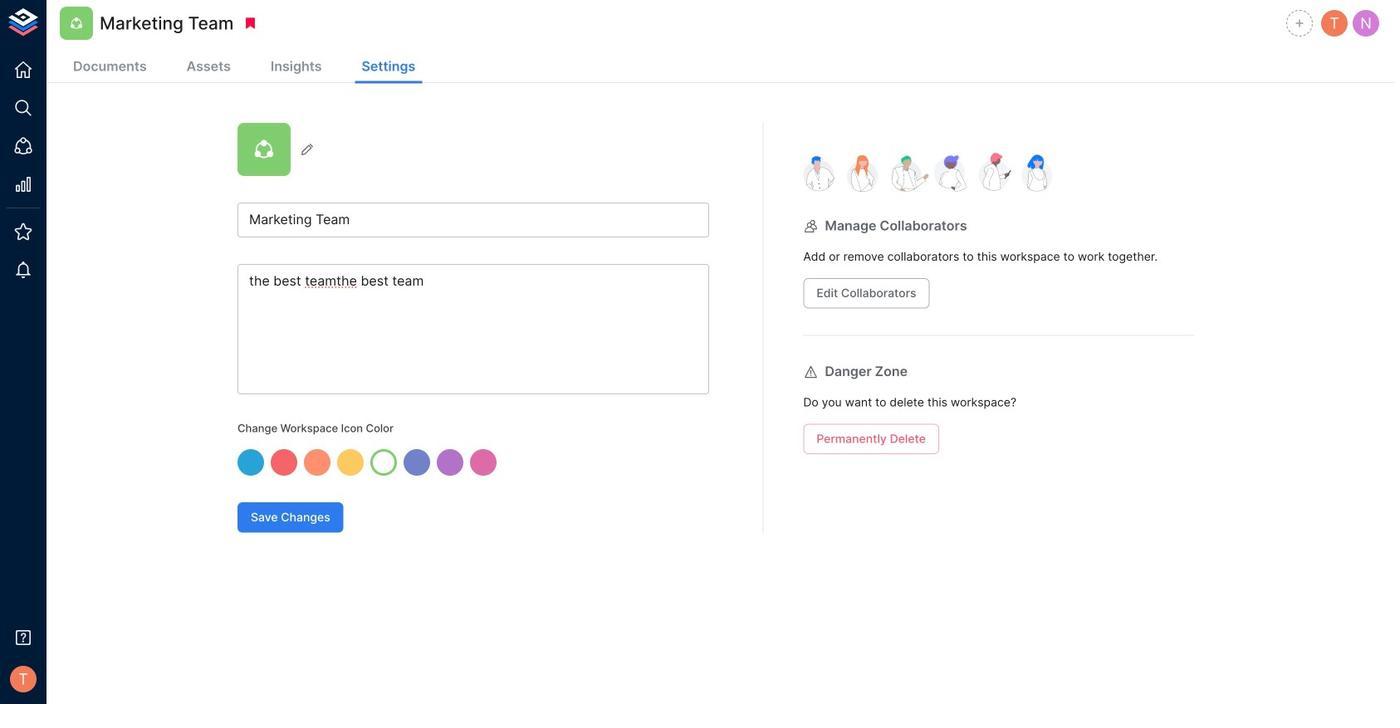 Task type: locate. For each thing, give the bounding box(es) containing it.
Workspace Name text field
[[238, 203, 709, 238]]



Task type: vqa. For each thing, say whether or not it's contained in the screenshot.
Go Back icon
no



Task type: describe. For each thing, give the bounding box(es) containing it.
remove bookmark image
[[243, 16, 258, 31]]

Workspace notes are visible to all members and guests. text field
[[238, 264, 709, 394]]



